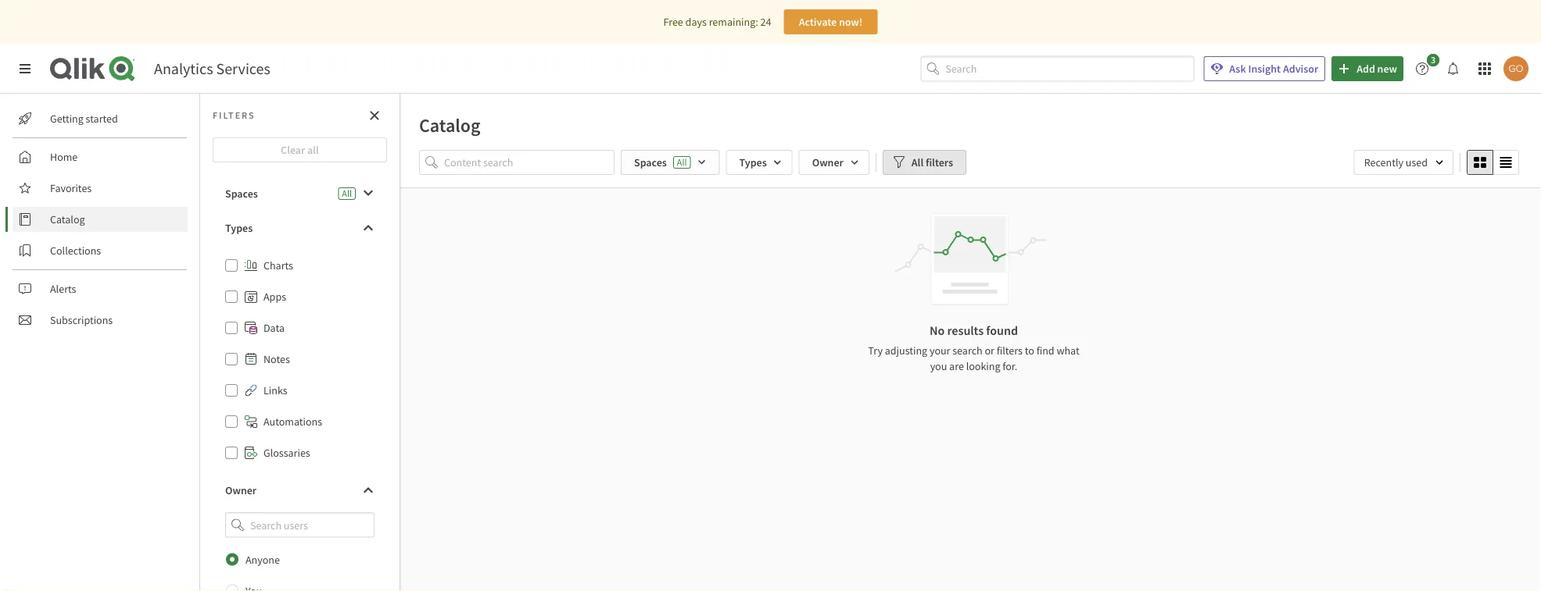 Task type: describe. For each thing, give the bounding box(es) containing it.
data
[[264, 321, 285, 335]]

0 horizontal spatial all
[[342, 188, 352, 200]]

catalog link
[[13, 207, 188, 232]]

ask insight advisor button
[[1204, 56, 1326, 81]]

add new
[[1357, 62, 1397, 76]]

links
[[264, 384, 288, 398]]

0 vertical spatial catalog
[[419, 113, 481, 137]]

or
[[985, 344, 995, 358]]

remaining:
[[709, 15, 758, 29]]

automations
[[264, 415, 322, 429]]

Search users text field
[[247, 513, 356, 538]]

anyone
[[246, 553, 280, 567]]

apps
[[264, 290, 286, 304]]

no results found try adjusting your search or filters to find what you are looking for.
[[868, 323, 1080, 374]]

recently used
[[1364, 156, 1428, 170]]

catalog inside navigation pane 'element'
[[50, 213, 85, 227]]

navigation pane element
[[0, 100, 199, 339]]

types inside the filters region
[[739, 156, 767, 170]]

for.
[[1003, 360, 1018, 374]]

notes
[[264, 353, 290, 367]]

free
[[664, 15, 683, 29]]

ask insight advisor
[[1229, 62, 1319, 76]]

activate now! link
[[784, 9, 878, 34]]

add new button
[[1332, 56, 1404, 81]]

Recently used field
[[1354, 150, 1454, 175]]

owner option group
[[213, 545, 387, 592]]

no
[[930, 323, 945, 339]]

you
[[930, 360, 947, 374]]

0 horizontal spatial types
[[225, 221, 253, 235]]

favorites link
[[13, 176, 188, 201]]

analytics
[[154, 59, 213, 79]]

collections
[[50, 244, 101, 258]]

gary orlando image
[[1504, 56, 1529, 81]]

find
[[1037, 344, 1055, 358]]

activate
[[799, 15, 837, 29]]

free days remaining: 24
[[664, 15, 771, 29]]

what
[[1057, 344, 1080, 358]]

glossaries
[[264, 446, 310, 461]]

insight
[[1248, 62, 1281, 76]]

1 vertical spatial spaces
[[225, 187, 258, 201]]

getting started
[[50, 112, 118, 126]]

0 horizontal spatial types button
[[213, 216, 387, 241]]

analytics services
[[154, 59, 270, 79]]

3 button
[[1410, 54, 1444, 81]]

are
[[949, 360, 964, 374]]

add
[[1357, 62, 1375, 76]]

adjusting
[[885, 344, 927, 358]]

alerts link
[[13, 277, 188, 302]]

activate now!
[[799, 15, 863, 29]]

new
[[1377, 62, 1397, 76]]

alerts
[[50, 282, 76, 296]]

switch view group
[[1467, 150, 1519, 175]]

3
[[1431, 54, 1436, 66]]



Task type: locate. For each thing, give the bounding box(es) containing it.
filters inside dropdown button
[[926, 156, 953, 170]]

1 horizontal spatial owner
[[812, 156, 844, 170]]

recently
[[1364, 156, 1404, 170]]

0 vertical spatial spaces
[[634, 156, 667, 170]]

catalog
[[419, 113, 481, 137], [50, 213, 85, 227]]

0 horizontal spatial owner
[[225, 484, 257, 498]]

0 vertical spatial types button
[[726, 150, 793, 175]]

ask
[[1229, 62, 1246, 76]]

1 horizontal spatial filters
[[997, 344, 1023, 358]]

None field
[[213, 513, 387, 538]]

subscriptions link
[[13, 308, 188, 333]]

try
[[868, 344, 883, 358]]

used
[[1406, 156, 1428, 170]]

close sidebar menu image
[[19, 63, 31, 75]]

all
[[912, 156, 924, 170], [677, 156, 687, 169], [342, 188, 352, 200]]

2 horizontal spatial all
[[912, 156, 924, 170]]

all filters button
[[883, 150, 966, 175]]

results
[[947, 323, 984, 339]]

types button
[[726, 150, 793, 175], [213, 216, 387, 241]]

24
[[760, 15, 771, 29]]

Content search text field
[[444, 150, 615, 175]]

subscriptions
[[50, 314, 113, 328]]

0 horizontal spatial owner button
[[213, 479, 387, 504]]

search
[[953, 344, 983, 358]]

filters
[[926, 156, 953, 170], [997, 344, 1023, 358]]

owner for left owner dropdown button
[[225, 484, 257, 498]]

all inside dropdown button
[[912, 156, 924, 170]]

now!
[[839, 15, 863, 29]]

owner button inside the filters region
[[799, 150, 869, 175]]

filters
[[213, 109, 255, 122]]

types
[[739, 156, 767, 170], [225, 221, 253, 235]]

0 vertical spatial owner button
[[799, 150, 869, 175]]

0 vertical spatial owner
[[812, 156, 844, 170]]

collections link
[[13, 238, 188, 264]]

home
[[50, 150, 78, 164]]

all filters
[[912, 156, 953, 170]]

looking
[[966, 360, 1000, 374]]

1 vertical spatial catalog
[[50, 213, 85, 227]]

analytics services element
[[154, 59, 270, 79]]

0 vertical spatial types
[[739, 156, 767, 170]]

Search text field
[[946, 56, 1194, 82]]

home link
[[13, 145, 188, 170]]

1 horizontal spatial spaces
[[634, 156, 667, 170]]

1 horizontal spatial catalog
[[419, 113, 481, 137]]

spaces inside the filters region
[[634, 156, 667, 170]]

0 horizontal spatial spaces
[[225, 187, 258, 201]]

owner inside the filters region
[[812, 156, 844, 170]]

charts
[[264, 259, 293, 273]]

searchbar element
[[921, 56, 1194, 82]]

1 horizontal spatial owner button
[[799, 150, 869, 175]]

filters inside no results found try adjusting your search or filters to find what you are looking for.
[[997, 344, 1023, 358]]

favorites
[[50, 181, 92, 195]]

owner
[[812, 156, 844, 170], [225, 484, 257, 498]]

0 vertical spatial filters
[[926, 156, 953, 170]]

started
[[86, 112, 118, 126]]

owner button
[[799, 150, 869, 175], [213, 479, 387, 504]]

0 horizontal spatial filters
[[926, 156, 953, 170]]

1 vertical spatial types button
[[213, 216, 387, 241]]

spaces
[[634, 156, 667, 170], [225, 187, 258, 201]]

services
[[216, 59, 270, 79]]

1 horizontal spatial types button
[[726, 150, 793, 175]]

owner for owner dropdown button within the the filters region
[[812, 156, 844, 170]]

filters region
[[400, 147, 1541, 188]]

days
[[685, 15, 707, 29]]

found
[[986, 323, 1018, 339]]

1 vertical spatial owner button
[[213, 479, 387, 504]]

1 horizontal spatial types
[[739, 156, 767, 170]]

advisor
[[1283, 62, 1319, 76]]

getting
[[50, 112, 84, 126]]

1 vertical spatial owner
[[225, 484, 257, 498]]

1 horizontal spatial all
[[677, 156, 687, 169]]

1 vertical spatial filters
[[997, 344, 1023, 358]]

getting started link
[[13, 106, 188, 131]]

1 vertical spatial types
[[225, 221, 253, 235]]

0 horizontal spatial catalog
[[50, 213, 85, 227]]

to
[[1025, 344, 1034, 358]]

your
[[930, 344, 950, 358]]



Task type: vqa. For each thing, say whether or not it's contained in the screenshot.
Add new DROPDOWN BUTTON
yes



